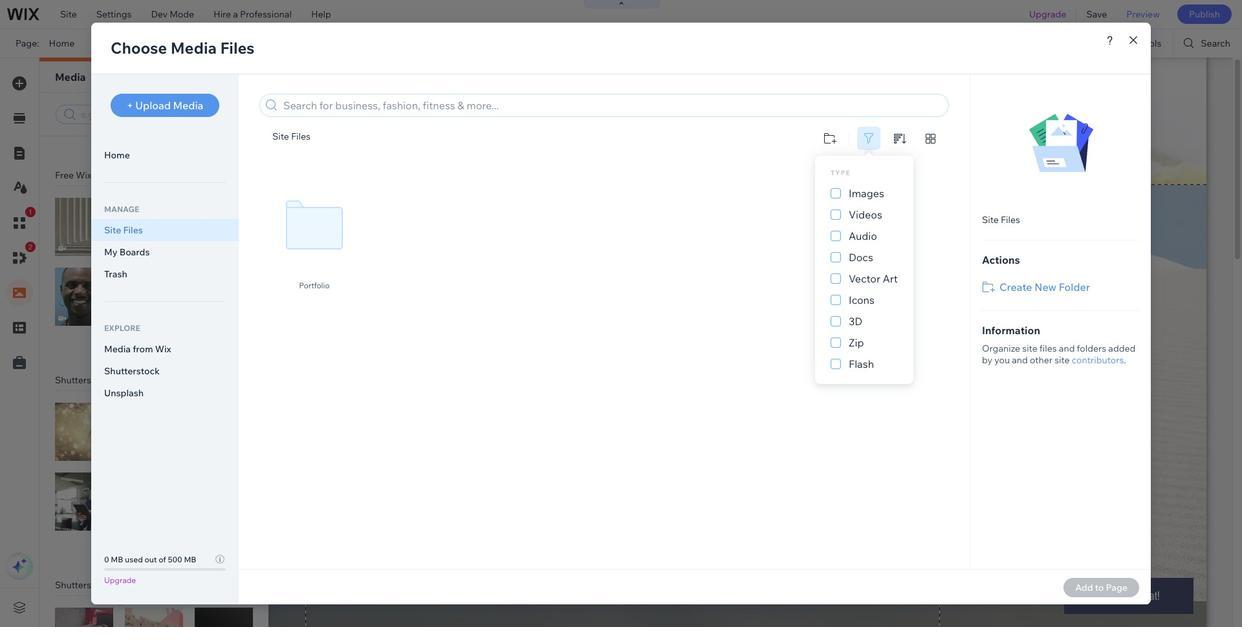 Task type: locate. For each thing, give the bounding box(es) containing it.
0 vertical spatial videos
[[94, 170, 123, 181]]

show
[[130, 138, 151, 148], [130, 343, 151, 353], [130, 549, 151, 558]]

more
[[153, 138, 172, 148], [153, 343, 172, 353], [153, 549, 172, 558]]

show more down e.g. business, fashion, fitness "field"
[[130, 138, 172, 148]]

show more button
[[122, 137, 186, 150], [122, 342, 186, 355], [122, 547, 186, 561]]

tools
[[1140, 38, 1162, 49]]

2 shutterstock from the top
[[55, 580, 110, 592]]

professional
[[240, 8, 292, 20]]

show up images
[[130, 343, 151, 353]]

preview button
[[1118, 0, 1170, 28]]

1 vertical spatial videos
[[112, 580, 141, 592]]

publish
[[1190, 8, 1221, 20]]

mode
[[170, 8, 194, 20]]

0 vertical spatial show
[[130, 138, 151, 148]]

0 vertical spatial shutterstock
[[55, 375, 110, 386]]

images
[[112, 375, 143, 386]]

3 more from the top
[[153, 549, 172, 558]]

show more
[[130, 138, 172, 148], [130, 343, 172, 353], [130, 549, 172, 558]]

wix
[[76, 170, 92, 181]]

1 vertical spatial shutterstock
[[55, 580, 110, 592]]

videos
[[94, 170, 123, 181], [112, 580, 141, 592]]

1 vertical spatial more
[[153, 343, 172, 353]]

show more button up shutterstock videos
[[122, 547, 186, 561]]

free wix videos
[[55, 170, 123, 181]]

show more button down e.g. business, fashion, fitness "field"
[[122, 137, 186, 150]]

1 vertical spatial show more
[[130, 343, 172, 353]]

hire
[[214, 8, 231, 20]]

upgrade
[[1030, 8, 1067, 20]]

show more up shutterstock videos
[[130, 549, 172, 558]]

search button
[[1175, 29, 1243, 58]]

1 shutterstock from the top
[[55, 375, 110, 386]]

0 vertical spatial show more
[[130, 138, 172, 148]]

0 vertical spatial more
[[153, 138, 172, 148]]

3 show more from the top
[[130, 549, 172, 558]]

shutterstock for shutterstock videos
[[55, 580, 110, 592]]

3 show more button from the top
[[122, 547, 186, 561]]

2 vertical spatial show
[[130, 549, 151, 558]]

tools button
[[1113, 29, 1174, 58]]

1 vertical spatial show more button
[[122, 342, 186, 355]]

show down e.g. business, fashion, fitness "field"
[[130, 138, 151, 148]]

preview
[[1127, 8, 1161, 20]]

2 vertical spatial show more button
[[122, 547, 186, 561]]

show more button up images
[[122, 342, 186, 355]]

2 show more from the top
[[130, 343, 172, 353]]

show up shutterstock videos
[[130, 549, 151, 558]]

shutterstock for shutterstock images
[[55, 375, 110, 386]]

shutterstock
[[55, 375, 110, 386], [55, 580, 110, 592]]

save
[[1087, 8, 1108, 20]]

2 vertical spatial show more
[[130, 549, 172, 558]]

2 show from the top
[[130, 343, 151, 353]]

show more up images
[[130, 343, 172, 353]]

shutterstock videos
[[55, 580, 141, 592]]

dev mode
[[151, 8, 194, 20]]

2 show more button from the top
[[122, 342, 186, 355]]

settings
[[96, 8, 132, 20]]

1 vertical spatial show
[[130, 343, 151, 353]]

3 show from the top
[[130, 549, 151, 558]]

2 vertical spatial more
[[153, 549, 172, 558]]

0 vertical spatial show more button
[[122, 137, 186, 150]]

2 more from the top
[[153, 343, 172, 353]]



Task type: describe. For each thing, give the bounding box(es) containing it.
free
[[55, 170, 74, 181]]

help
[[311, 8, 331, 20]]

save button
[[1077, 0, 1118, 28]]

search
[[1202, 38, 1231, 49]]

site
[[60, 8, 77, 20]]

home
[[49, 38, 75, 49]]

show for shutterstock images
[[130, 549, 151, 558]]

show more button for free wix videos
[[122, 342, 186, 355]]

1 show from the top
[[130, 138, 151, 148]]

1 show more button from the top
[[122, 137, 186, 150]]

show more button for shutterstock images
[[122, 547, 186, 561]]

show for free wix videos
[[130, 343, 151, 353]]

more for shutterstock images
[[153, 549, 172, 558]]

media
[[55, 71, 86, 84]]

1 show more from the top
[[130, 138, 172, 148]]

show more for free wix videos
[[130, 343, 172, 353]]

show more for shutterstock images
[[130, 549, 172, 558]]

1 more from the top
[[153, 138, 172, 148]]

hire a professional
[[214, 8, 292, 20]]

shutterstock images
[[55, 375, 143, 386]]

dev
[[151, 8, 168, 20]]

betweenimagination.com
[[238, 38, 346, 49]]

a
[[233, 8, 238, 20]]

publish button
[[1178, 5, 1233, 24]]

more for free wix videos
[[153, 343, 172, 353]]

e.g. business, fashion, fitness field
[[80, 108, 238, 121]]



Task type: vqa. For each thing, say whether or not it's contained in the screenshot.
Domain
no



